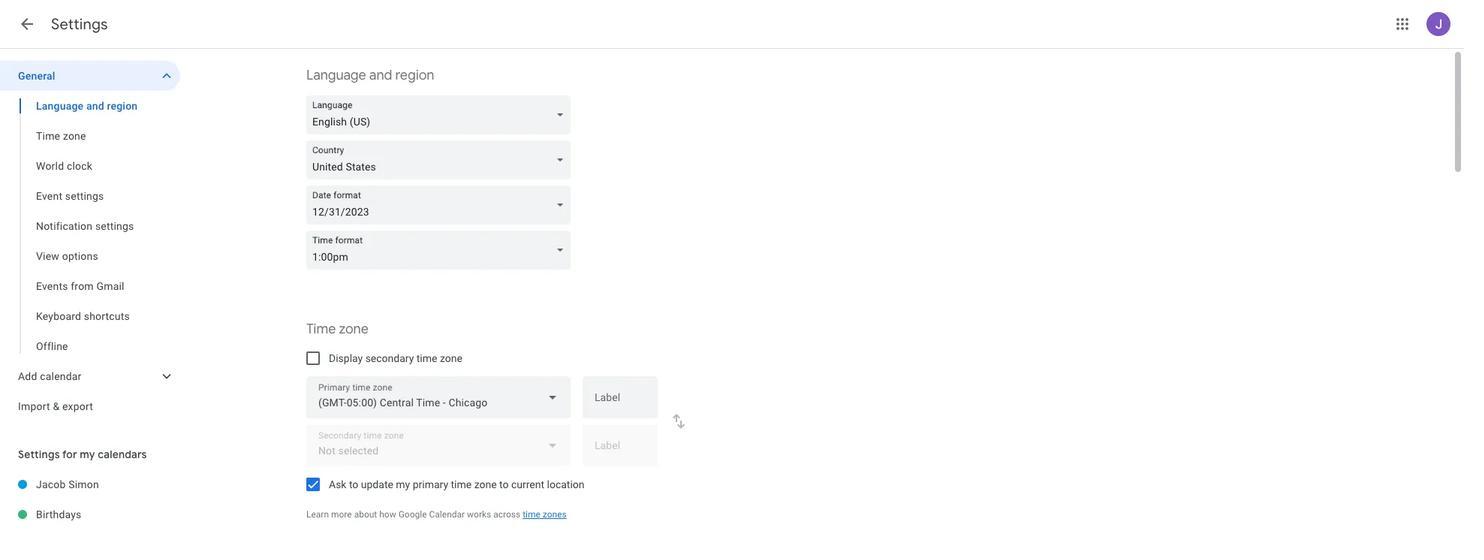 Task type: describe. For each thing, give the bounding box(es) containing it.
tree containing general
[[0, 61, 180, 421]]

settings heading
[[51, 15, 108, 34]]

2 vertical spatial time
[[523, 509, 541, 520]]

events from gmail
[[36, 280, 124, 292]]

general tree item
[[0, 61, 180, 91]]

clock
[[67, 160, 92, 172]]

group containing language and region
[[0, 91, 180, 361]]

location
[[547, 478, 585, 490]]

update
[[361, 478, 393, 490]]

current
[[511, 478, 545, 490]]

jacob simon tree item
[[0, 469, 180, 499]]

more
[[331, 509, 352, 520]]

secondary
[[365, 352, 414, 364]]

1 horizontal spatial time zone
[[306, 321, 369, 338]]

works
[[467, 509, 491, 520]]

settings for my calendars
[[18, 448, 147, 461]]

keyboard
[[36, 310, 81, 322]]

zones
[[543, 509, 567, 520]]

options
[[62, 250, 98, 262]]

gmail
[[96, 280, 124, 292]]

zone up works
[[474, 478, 497, 490]]

time inside tree
[[36, 130, 60, 142]]

notification
[[36, 220, 93, 232]]

jacob simon
[[36, 478, 99, 490]]

add
[[18, 370, 37, 382]]

calendars
[[98, 448, 147, 461]]

0 vertical spatial language
[[306, 67, 366, 84]]

display secondary time zone
[[329, 352, 463, 364]]

keyboard shortcuts
[[36, 310, 130, 322]]

events
[[36, 280, 68, 292]]

time zone inside tree
[[36, 130, 86, 142]]

language and region inside tree
[[36, 100, 138, 112]]

language inside group
[[36, 100, 84, 112]]

google
[[399, 509, 427, 520]]

calendar
[[40, 370, 82, 382]]

view options
[[36, 250, 98, 262]]

birthdays tree item
[[0, 499, 180, 529]]

zone inside tree
[[63, 130, 86, 142]]

1 to from the left
[[349, 478, 359, 490]]

primary
[[413, 478, 448, 490]]

settings for event settings
[[65, 190, 104, 202]]

Label for secondary time zone. text field
[[595, 440, 646, 461]]

ask to update my primary time zone to current location
[[329, 478, 585, 490]]

from
[[71, 280, 94, 292]]

birthdays
[[36, 508, 82, 520]]

0 vertical spatial language and region
[[306, 67, 434, 84]]



Task type: locate. For each thing, give the bounding box(es) containing it.
to right ask
[[349, 478, 359, 490]]

1 vertical spatial time
[[306, 321, 336, 338]]

time zone
[[36, 130, 86, 142], [306, 321, 369, 338]]

add calendar
[[18, 370, 82, 382]]

jacob
[[36, 478, 66, 490]]

0 horizontal spatial and
[[86, 100, 104, 112]]

simon
[[68, 478, 99, 490]]

and inside tree
[[86, 100, 104, 112]]

language and region
[[306, 67, 434, 84], [36, 100, 138, 112]]

time
[[417, 352, 437, 364], [451, 478, 472, 490], [523, 509, 541, 520]]

1 vertical spatial and
[[86, 100, 104, 112]]

time
[[36, 130, 60, 142], [306, 321, 336, 338]]

1 horizontal spatial to
[[499, 478, 509, 490]]

1 horizontal spatial time
[[306, 321, 336, 338]]

zone up the clock
[[63, 130, 86, 142]]

import & export
[[18, 400, 93, 412]]

0 horizontal spatial region
[[107, 100, 138, 112]]

view
[[36, 250, 59, 262]]

settings up notification settings on the top left
[[65, 190, 104, 202]]

group
[[0, 91, 180, 361]]

my right for
[[80, 448, 95, 461]]

region
[[395, 67, 434, 84], [107, 100, 138, 112]]

1 vertical spatial settings
[[95, 220, 134, 232]]

to left current
[[499, 478, 509, 490]]

1 vertical spatial settings
[[18, 448, 60, 461]]

0 vertical spatial time
[[36, 130, 60, 142]]

1 vertical spatial my
[[396, 478, 410, 490]]

0 horizontal spatial language
[[36, 100, 84, 112]]

zone
[[63, 130, 86, 142], [339, 321, 369, 338], [440, 352, 463, 364], [474, 478, 497, 490]]

0 vertical spatial settings
[[65, 190, 104, 202]]

1 horizontal spatial language
[[306, 67, 366, 84]]

time left zones
[[523, 509, 541, 520]]

zone right secondary
[[440, 352, 463, 364]]

1 horizontal spatial and
[[369, 67, 392, 84]]

world
[[36, 160, 64, 172]]

0 horizontal spatial language and region
[[36, 100, 138, 112]]

1 vertical spatial time
[[451, 478, 472, 490]]

my
[[80, 448, 95, 461], [396, 478, 410, 490]]

tree
[[0, 61, 180, 421]]

0 horizontal spatial to
[[349, 478, 359, 490]]

0 horizontal spatial time zone
[[36, 130, 86, 142]]

1 vertical spatial time zone
[[306, 321, 369, 338]]

time zone up world clock
[[36, 130, 86, 142]]

0 vertical spatial settings
[[51, 15, 108, 34]]

ask
[[329, 478, 347, 490]]

birthdays link
[[36, 499, 180, 529]]

0 horizontal spatial time
[[417, 352, 437, 364]]

0 vertical spatial time zone
[[36, 130, 86, 142]]

zone up display
[[339, 321, 369, 338]]

shortcuts
[[84, 310, 130, 322]]

0 horizontal spatial my
[[80, 448, 95, 461]]

language
[[306, 67, 366, 84], [36, 100, 84, 112]]

settings left for
[[18, 448, 60, 461]]

offline
[[36, 340, 68, 352]]

settings for settings
[[51, 15, 108, 34]]

for
[[62, 448, 77, 461]]

0 vertical spatial time
[[417, 352, 437, 364]]

learn more about how google calendar works across time zones
[[306, 509, 567, 520]]

1 horizontal spatial time
[[451, 478, 472, 490]]

learn
[[306, 509, 329, 520]]

time zone up display
[[306, 321, 369, 338]]

1 vertical spatial language
[[36, 100, 84, 112]]

settings
[[65, 190, 104, 202], [95, 220, 134, 232]]

0 vertical spatial my
[[80, 448, 95, 461]]

time up display
[[306, 321, 336, 338]]

settings up options
[[95, 220, 134, 232]]

go back image
[[18, 15, 36, 33]]

1 vertical spatial language and region
[[36, 100, 138, 112]]

2 horizontal spatial time
[[523, 509, 541, 520]]

settings
[[51, 15, 108, 34], [18, 448, 60, 461]]

time up world
[[36, 130, 60, 142]]

time right primary
[[451, 478, 472, 490]]

2 to from the left
[[499, 478, 509, 490]]

world clock
[[36, 160, 92, 172]]

time right secondary
[[417, 352, 437, 364]]

to
[[349, 478, 359, 490], [499, 478, 509, 490]]

region inside group
[[107, 100, 138, 112]]

calendar
[[429, 509, 465, 520]]

general
[[18, 70, 55, 82]]

None field
[[306, 95, 577, 134], [306, 140, 577, 180], [306, 186, 577, 225], [306, 231, 577, 270], [306, 376, 571, 418], [306, 95, 577, 134], [306, 140, 577, 180], [306, 186, 577, 225], [306, 231, 577, 270], [306, 376, 571, 418]]

event settings
[[36, 190, 104, 202]]

and
[[369, 67, 392, 84], [86, 100, 104, 112]]

across
[[494, 509, 521, 520]]

settings for settings for my calendars
[[18, 448, 60, 461]]

0 horizontal spatial time
[[36, 130, 60, 142]]

1 horizontal spatial my
[[396, 478, 410, 490]]

notification settings
[[36, 220, 134, 232]]

1 horizontal spatial language and region
[[306, 67, 434, 84]]

&
[[53, 400, 60, 412]]

time zones link
[[523, 509, 567, 520]]

0 vertical spatial region
[[395, 67, 434, 84]]

Label for primary time zone. text field
[[595, 392, 646, 413]]

event
[[36, 190, 62, 202]]

0 vertical spatial and
[[369, 67, 392, 84]]

settings right go back icon
[[51, 15, 108, 34]]

export
[[62, 400, 93, 412]]

1 vertical spatial region
[[107, 100, 138, 112]]

settings for notification settings
[[95, 220, 134, 232]]

1 horizontal spatial region
[[395, 67, 434, 84]]

settings for my calendars tree
[[0, 469, 180, 529]]

about
[[354, 509, 377, 520]]

my right update
[[396, 478, 410, 490]]

display
[[329, 352, 363, 364]]

import
[[18, 400, 50, 412]]

how
[[379, 509, 396, 520]]



Task type: vqa. For each thing, say whether or not it's contained in the screenshot.
rightmost Time zone
yes



